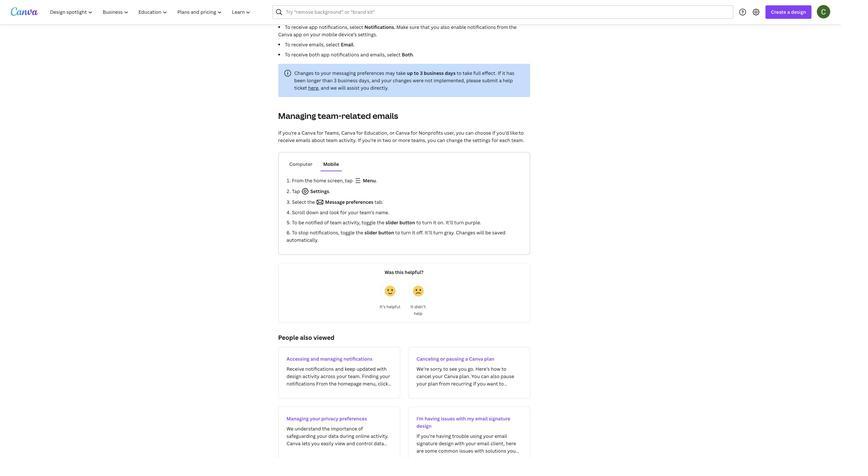 Task type: vqa. For each thing, say whether or not it's contained in the screenshot.
Design Illustration Portfolio Website in White  Black  Light Classic Minimal Style group
no



Task type: locate. For each thing, give the bounding box(es) containing it.
0 horizontal spatial it'll
[[425, 229, 432, 236]]

team right of
[[330, 219, 342, 226]]

managing
[[278, 110, 316, 121], [287, 415, 309, 422]]

will right we
[[338, 85, 346, 91]]

.
[[354, 41, 355, 48], [413, 51, 414, 58], [376, 177, 377, 184], [329, 188, 330, 194]]

1 vertical spatial team
[[330, 219, 342, 226]]

1 horizontal spatial it
[[433, 219, 436, 226]]

3
[[420, 70, 423, 76], [334, 77, 337, 84]]

0 horizontal spatial emails,
[[309, 41, 325, 48]]

. up were
[[413, 51, 414, 58]]

. up to receive both app notifications and emails, select both .
[[354, 41, 355, 48]]

2 horizontal spatial app
[[321, 51, 330, 58]]

create
[[771, 9, 786, 15]]

toggle down team's
[[362, 219, 376, 226]]

receive down on
[[291, 41, 308, 48]]

0 horizontal spatial will
[[338, 85, 346, 91]]

your inside "link"
[[310, 415, 320, 422]]

or left pausing
[[440, 356, 445, 362]]

notifications inside "make sure that you also enable notifications from the canva app on your mobile device's settings."
[[468, 24, 496, 30]]

my
[[467, 415, 474, 422]]

to right up
[[414, 70, 419, 76]]

here , and we will assist you directly.
[[308, 85, 389, 91]]

pausing
[[446, 356, 464, 362]]

the inside "make sure that you also enable notifications from the canva app on your mobile device's settings."
[[509, 24, 517, 30]]

more
[[398, 137, 410, 143]]

a inside if you're a canva for teams, canva for education, or canva for nonprofits user, you can choose if you'd like to receive emails about team activity. if you're in two or more teams, you can change the settings for each team.
[[298, 130, 300, 136]]

notifications down email
[[331, 51, 359, 58]]

0 vertical spatial help
[[503, 77, 513, 84]]

0 horizontal spatial you're
[[283, 130, 297, 136]]

1 vertical spatial changes
[[456, 229, 475, 236]]

also
[[441, 24, 450, 30], [300, 334, 312, 342]]

teams,
[[325, 130, 340, 136]]

3 up were
[[420, 70, 423, 76]]

1 horizontal spatial help
[[503, 77, 513, 84]]

canceling or pausing a canva plan
[[417, 356, 495, 362]]

0 horizontal spatial select
[[326, 41, 340, 48]]

i'm
[[417, 415, 424, 422]]

changes
[[393, 77, 412, 84]]

helpful?
[[405, 269, 424, 275]]

to inside if you're a canva for teams, canva for education, or canva for nonprofits user, you can choose if you'd like to receive emails about team activity. if you're in two or more teams, you can change the settings for each team.
[[519, 130, 524, 136]]

take up changes
[[396, 70, 406, 76]]

emails, up both
[[309, 41, 325, 48]]

0 horizontal spatial button
[[379, 229, 394, 236]]

0 horizontal spatial it
[[412, 229, 415, 236]]

slider down to be notified of team activity, toggle the slider button to turn it on. it'll turn purple.
[[365, 229, 377, 236]]

0 vertical spatial it'll
[[446, 219, 453, 226]]

to be notified of team activity, toggle the slider button to turn it on. it'll turn purple.
[[292, 219, 481, 226]]

0 horizontal spatial 3
[[334, 77, 337, 84]]

with
[[456, 415, 466, 422]]

be left saved
[[485, 229, 491, 236]]

computer button
[[287, 158, 315, 171]]

or up two
[[390, 130, 395, 136]]

select up the device's
[[350, 24, 363, 30]]

1 horizontal spatial can
[[466, 130, 474, 136]]

managing left privacy
[[287, 415, 309, 422]]

to inside to turn it off. it'll turn gray. changes will be saved automatically.
[[395, 229, 400, 236]]

0 horizontal spatial take
[[396, 70, 406, 76]]

saved
[[492, 229, 506, 236]]

a right the submit
[[499, 77, 502, 84]]

and right , on the top left of the page
[[321, 85, 329, 91]]

it left on.
[[433, 219, 436, 226]]

0 vertical spatial business
[[424, 70, 444, 76]]

2 vertical spatial notifications
[[344, 356, 373, 362]]

take
[[396, 70, 406, 76], [463, 70, 472, 76]]

design right create
[[791, 9, 806, 15]]

0 vertical spatial or
[[390, 130, 395, 136]]

0 horizontal spatial if
[[278, 130, 281, 136]]

0 vertical spatial will
[[338, 85, 346, 91]]

1 horizontal spatial select
[[350, 24, 363, 30]]

automatically.
[[287, 237, 319, 243]]

turn
[[422, 219, 432, 226], [454, 219, 464, 226], [401, 229, 411, 236], [433, 229, 443, 236]]

managing down ticket
[[278, 110, 316, 121]]

the down "activity,"
[[356, 229, 363, 236]]

it'll inside to turn it off. it'll turn gray. changes will be saved automatically.
[[425, 229, 432, 236]]

0 vertical spatial also
[[441, 24, 450, 30]]

you up change
[[456, 130, 464, 136]]

a up computer
[[298, 130, 300, 136]]

it left the has
[[502, 70, 506, 76]]

to right like
[[519, 130, 524, 136]]

1 horizontal spatial emails,
[[370, 51, 386, 58]]

create a design
[[771, 9, 806, 15]]

design
[[791, 9, 806, 15], [417, 423, 432, 429]]

canva up the more
[[396, 130, 410, 136]]

1 vertical spatial business
[[338, 77, 358, 84]]

receive left both
[[291, 51, 308, 58]]

were
[[413, 77, 424, 84]]

0 vertical spatial managing
[[278, 110, 316, 121]]

for up teams,
[[411, 130, 418, 136]]

0 horizontal spatial design
[[417, 423, 432, 429]]

the inside if you're a canva for teams, canva for education, or canva for nonprofits user, you can choose if you'd like to receive emails about team activity. if you're in two or more teams, you can change the settings for each team.
[[464, 137, 472, 143]]

viewed
[[314, 334, 335, 342]]

enable
[[451, 24, 466, 30]]

0 vertical spatial changes
[[294, 70, 314, 76]]

also right people
[[300, 334, 312, 342]]

1 vertical spatial will
[[477, 229, 484, 236]]

take inside to take full effect. if it has been longer than 3 business days, and your changes were not implemented, please submit a help ticket
[[463, 70, 472, 76]]

1 vertical spatial it
[[433, 219, 436, 226]]

a inside dropdown button
[[788, 9, 790, 15]]

0 vertical spatial slider
[[386, 219, 398, 226]]

people
[[278, 334, 299, 342]]

make
[[397, 24, 408, 30]]

it left 'off.'
[[412, 229, 415, 236]]

app
[[309, 24, 318, 30], [293, 31, 302, 38], [321, 51, 330, 58]]

also inside "make sure that you also enable notifications from the canva app on your mobile device's settings."
[[441, 24, 450, 30]]

design down i'm
[[417, 423, 432, 429]]

it
[[411, 304, 414, 310]]

it'll right on.
[[446, 219, 453, 226]]

can
[[466, 130, 474, 136], [437, 137, 445, 143]]

select down mobile
[[326, 41, 340, 48]]

take up please
[[463, 70, 472, 76]]

app inside "make sure that you also enable notifications from the canva app on your mobile device's settings."
[[293, 31, 302, 38]]

top level navigation element
[[46, 5, 256, 19]]

device's
[[339, 31, 357, 38]]

change
[[446, 137, 463, 143]]

emails inside if you're a canva for teams, canva for education, or canva for nonprofits user, you can choose if you'd like to receive emails about team activity. if you're in two or more teams, you can change the settings for each team.
[[296, 137, 311, 143]]

directly.
[[370, 85, 389, 91]]

teams,
[[411, 137, 426, 143]]

will down purple.
[[477, 229, 484, 236]]

from the home screen, tap
[[292, 177, 354, 184]]

notifications right managing
[[344, 356, 373, 362]]

or right two
[[392, 137, 397, 143]]

your inside to take full effect. if it has been longer than 3 business days, and your changes were not implemented, please submit a help ticket
[[381, 77, 392, 84]]

your right on
[[310, 31, 321, 38]]

1 vertical spatial managing
[[287, 415, 309, 422]]

receive up on
[[291, 24, 308, 30]]

0 vertical spatial emails
[[373, 110, 398, 121]]

1 vertical spatial design
[[417, 423, 432, 429]]

accessing
[[287, 356, 309, 362]]

2 vertical spatial it
[[412, 229, 415, 236]]

button down to be notified of team activity, toggle the slider button to turn it on. it'll turn purple.
[[379, 229, 394, 236]]

notifications.
[[365, 24, 395, 30]]

preferences up days,
[[357, 70, 384, 76]]

to down to be notified of team activity, toggle the slider button to turn it on. it'll turn purple.
[[395, 229, 400, 236]]

app up on
[[309, 24, 318, 30]]

0 horizontal spatial can
[[437, 137, 445, 143]]

1 horizontal spatial business
[[424, 70, 444, 76]]

the right change
[[464, 137, 472, 143]]

0 vertical spatial team
[[326, 137, 338, 143]]

a
[[788, 9, 790, 15], [499, 77, 502, 84], [298, 130, 300, 136], [465, 356, 468, 362]]

1 horizontal spatial take
[[463, 70, 472, 76]]

0 horizontal spatial app
[[293, 31, 302, 38]]

2 vertical spatial select
[[387, 51, 401, 58]]

1 vertical spatial emails
[[296, 137, 311, 143]]

emails left about
[[296, 137, 311, 143]]

1 horizontal spatial 3
[[420, 70, 423, 76]]

1 horizontal spatial button
[[400, 219, 415, 226]]

scroll
[[292, 209, 305, 216]]

it inside to take full effect. if it has been longer than 3 business days, and your changes were not implemented, please submit a help ticket
[[502, 70, 506, 76]]

plan
[[484, 356, 495, 362]]

0 vertical spatial can
[[466, 130, 474, 136]]

business up not
[[424, 70, 444, 76]]

the right the from
[[305, 177, 312, 184]]

if
[[498, 70, 501, 76], [278, 130, 281, 136], [358, 137, 361, 143]]

3 up we
[[334, 77, 337, 84]]

you're up computer
[[283, 130, 297, 136]]

to right days
[[457, 70, 462, 76]]

team inside if you're a canva for teams, canva for education, or canva for nonprofits user, you can choose if you'd like to receive emails about team activity. if you're in two or more teams, you can change the settings for each team.
[[326, 137, 338, 143]]

2 vertical spatial preferences
[[340, 415, 367, 422]]

a right create
[[788, 9, 790, 15]]

1 horizontal spatial toggle
[[362, 219, 376, 226]]

0 vertical spatial design
[[791, 9, 806, 15]]

notifications left 'from' on the right of page
[[468, 24, 496, 30]]

2 vertical spatial if
[[358, 137, 361, 143]]

1 horizontal spatial if
[[358, 137, 361, 143]]

business up here , and we will assist you directly.
[[338, 77, 358, 84]]

be up stop on the left bottom
[[298, 219, 304, 226]]

to for to stop notifications, toggle the
[[292, 229, 297, 236]]

1 vertical spatial be
[[485, 229, 491, 236]]

0 horizontal spatial help
[[414, 311, 423, 316]]

1 horizontal spatial emails
[[373, 110, 398, 121]]

to up 'off.'
[[416, 219, 421, 226]]

0 horizontal spatial business
[[338, 77, 358, 84]]

to
[[285, 24, 290, 30], [285, 41, 290, 48], [285, 51, 290, 58], [292, 219, 297, 226], [292, 229, 297, 236]]

canva left on
[[278, 31, 292, 38]]

receive inside if you're a canva for teams, canva for education, or canva for nonprofits user, you can choose if you'd like to receive emails about team activity. if you're in two or more teams, you can change the settings for each team.
[[278, 137, 295, 143]]

home
[[314, 177, 326, 184]]

1 horizontal spatial slider
[[386, 219, 398, 226]]

team
[[326, 137, 338, 143], [330, 219, 342, 226]]

settings
[[309, 188, 329, 194]]

of
[[324, 219, 329, 226]]

and down changes to your messaging preferences may take up to 3 business days
[[372, 77, 380, 84]]

the
[[509, 24, 517, 30], [464, 137, 472, 143], [305, 177, 312, 184], [307, 199, 315, 205], [377, 219, 384, 226], [356, 229, 363, 236]]

emails up education,
[[373, 110, 398, 121]]

0 vertical spatial be
[[298, 219, 304, 226]]

0 vertical spatial notifications,
[[319, 24, 349, 30]]

0 horizontal spatial emails
[[296, 137, 311, 143]]

app right both
[[321, 51, 330, 58]]

emails
[[373, 110, 398, 121], [296, 137, 311, 143]]

1 horizontal spatial be
[[485, 229, 491, 236]]

2 take from the left
[[463, 70, 472, 76]]

you're left in
[[362, 137, 376, 143]]

tab.
[[374, 199, 383, 205]]

0 vertical spatial if
[[498, 70, 501, 76]]

notifications, down of
[[310, 229, 340, 236]]

receive for app
[[291, 24, 308, 30]]

you down nonprofits
[[428, 137, 436, 143]]

it'll right 'off.'
[[425, 229, 432, 236]]

2 horizontal spatial if
[[498, 70, 501, 76]]

both
[[402, 51, 413, 58]]

receive up computer
[[278, 137, 295, 143]]

days
[[445, 70, 456, 76]]

on.
[[438, 219, 445, 226]]

0 vertical spatial you're
[[283, 130, 297, 136]]

or inside "link"
[[440, 356, 445, 362]]

. up tab.
[[376, 177, 377, 184]]

0 vertical spatial app
[[309, 24, 318, 30]]

toggle down "activity,"
[[341, 229, 355, 236]]

slider down the name.
[[386, 219, 398, 226]]

1 vertical spatial it'll
[[425, 229, 432, 236]]

a right pausing
[[465, 356, 468, 362]]

look
[[330, 209, 339, 216]]

1 vertical spatial preferences
[[346, 199, 374, 205]]

1 vertical spatial app
[[293, 31, 302, 38]]

3 inside to take full effect. if it has been longer than 3 business days, and your changes were not implemented, please submit a help ticket
[[334, 77, 337, 84]]

1 vertical spatial slider
[[365, 229, 377, 236]]

1 horizontal spatial design
[[791, 9, 806, 15]]

you're
[[283, 130, 297, 136], [362, 137, 376, 143]]

signature
[[489, 415, 510, 422]]

preferences right privacy
[[340, 415, 367, 422]]

mobile
[[322, 31, 337, 38]]

0 vertical spatial notifications
[[468, 24, 496, 30]]

to receive emails, select email .
[[285, 41, 355, 48]]

tap
[[345, 177, 353, 184]]

team down "teams,"
[[326, 137, 338, 143]]

canceling or pausing a canva plan link
[[408, 347, 530, 399]]

1 vertical spatial 3
[[334, 77, 337, 84]]

also left enable
[[441, 24, 450, 30]]

2 vertical spatial or
[[440, 356, 445, 362]]

0 vertical spatial button
[[400, 219, 415, 226]]

emails, up changes to your messaging preferences may take up to 3 business days
[[370, 51, 386, 58]]

the right 'from' on the right of page
[[509, 24, 517, 30]]

you right the that
[[431, 24, 439, 30]]

managing inside "link"
[[287, 415, 309, 422]]

help down didn't
[[414, 311, 423, 316]]

notifications, up mobile
[[319, 24, 349, 30]]

your left privacy
[[310, 415, 320, 422]]

receive for both
[[291, 51, 308, 58]]

and down the settings.
[[360, 51, 369, 58]]

1 vertical spatial notifications
[[331, 51, 359, 58]]

submit
[[482, 77, 498, 84]]

from
[[497, 24, 508, 30]]

help down the has
[[503, 77, 513, 84]]

changes up been
[[294, 70, 314, 76]]

1 vertical spatial toggle
[[341, 229, 355, 236]]

business
[[424, 70, 444, 76], [338, 77, 358, 84]]

make sure that you also enable notifications from the canva app on your mobile device's settings.
[[278, 24, 517, 38]]

for up about
[[317, 130, 323, 136]]

1 vertical spatial select
[[326, 41, 340, 48]]

to up longer
[[315, 70, 320, 76]]

email
[[475, 415, 488, 422]]

app left on
[[293, 31, 302, 38]]

notifications
[[468, 24, 496, 30], [331, 51, 359, 58], [344, 356, 373, 362]]

button up to turn it off. it'll turn gray. changes will be saved automatically.
[[400, 219, 415, 226]]

0 vertical spatial select
[[350, 24, 363, 30]]

can down user,
[[437, 137, 445, 143]]

message preferences
[[324, 199, 374, 205]]

🙂 image
[[385, 286, 395, 297]]

1 vertical spatial if
[[278, 130, 281, 136]]

two
[[383, 137, 391, 143]]

2 horizontal spatial it
[[502, 70, 506, 76]]

preferences up team's
[[346, 199, 374, 205]]

canva inside "link"
[[469, 356, 483, 362]]

preferences
[[357, 70, 384, 76], [346, 199, 374, 205], [340, 415, 367, 422]]

1 horizontal spatial also
[[441, 24, 450, 30]]

mobile
[[323, 161, 339, 167]]

1 horizontal spatial will
[[477, 229, 484, 236]]

slider
[[386, 219, 398, 226], [365, 229, 377, 236]]

canva inside "make sure that you also enable notifications from the canva app on your mobile device's settings."
[[278, 31, 292, 38]]

canva up activity.
[[341, 130, 355, 136]]

1 vertical spatial help
[[414, 311, 423, 316]]

it
[[502, 70, 506, 76], [433, 219, 436, 226], [412, 229, 415, 236]]



Task type: describe. For each thing, give the bounding box(es) containing it.
and left look
[[320, 209, 328, 216]]

2 vertical spatial app
[[321, 51, 330, 58]]

i'm having issues with my email signature design
[[417, 415, 510, 429]]

been
[[294, 77, 306, 84]]

canceling
[[417, 356, 439, 362]]

1 vertical spatial button
[[379, 229, 394, 236]]

business inside to take full effect. if it has been longer than 3 business days, and your changes were not implemented, please submit a help ticket
[[338, 77, 358, 84]]

sure
[[410, 24, 419, 30]]

turn down on.
[[433, 229, 443, 236]]

we
[[331, 85, 337, 91]]

people also viewed
[[278, 334, 335, 342]]

canva up about
[[302, 130, 316, 136]]

name.
[[376, 209, 389, 216]]

you down days,
[[361, 85, 369, 91]]

nonprofits
[[419, 130, 443, 136]]

to take full effect. if it has been longer than 3 business days, and your changes were not implemented, please submit a help ticket
[[294, 70, 515, 91]]

1 take from the left
[[396, 70, 406, 76]]

preferences inside "link"
[[340, 415, 367, 422]]

0 horizontal spatial slider
[[365, 229, 377, 236]]

than
[[322, 77, 333, 84]]

turn left 'off.'
[[401, 229, 411, 236]]

to turn it off. it'll turn gray. changes will be saved automatically.
[[287, 229, 506, 243]]

christina overa image
[[817, 5, 831, 18]]

0 vertical spatial 3
[[420, 70, 423, 76]]

0 horizontal spatial changes
[[294, 70, 314, 76]]

it inside to turn it off. it'll turn gray. changes will be saved automatically.
[[412, 229, 415, 236]]

😔 image
[[413, 286, 424, 297]]

the up down
[[307, 199, 315, 205]]

changes inside to turn it off. it'll turn gray. changes will be saved automatically.
[[456, 229, 475, 236]]

it's
[[380, 304, 386, 310]]

receive for emails,
[[291, 41, 308, 48]]

activity,
[[343, 219, 361, 226]]

select
[[292, 199, 306, 205]]

from
[[292, 177, 304, 184]]

gray.
[[444, 229, 455, 236]]

1 horizontal spatial it'll
[[446, 219, 453, 226]]

managing team-related emails
[[278, 110, 398, 121]]

privacy
[[321, 415, 338, 422]]

1 vertical spatial or
[[392, 137, 397, 143]]

days,
[[359, 77, 371, 84]]

design inside the i'm having issues with my email signature design
[[417, 423, 432, 429]]

issues
[[441, 415, 455, 422]]

to for to be notified of team activity, toggle the
[[292, 219, 297, 226]]

settings
[[473, 137, 491, 143]]

not
[[425, 77, 433, 84]]

effect.
[[482, 70, 497, 76]]

if inside to take full effect. if it has been longer than 3 business days, and your changes were not implemented, please submit a help ticket
[[498, 70, 501, 76]]

your up "activity,"
[[348, 209, 358, 216]]

activity.
[[339, 137, 357, 143]]

if you're a canva for teams, canva for education, or canva for nonprofits user, you can choose if you'd like to receive emails about team activity. if you're in two or more teams, you can change the settings for each team.
[[278, 130, 524, 143]]

menu .
[[363, 177, 377, 184]]

2 horizontal spatial select
[[387, 51, 401, 58]]

screen,
[[328, 177, 344, 184]]

both
[[309, 51, 320, 58]]

to for to receive emails, select
[[285, 41, 290, 48]]

team.
[[512, 137, 524, 143]]

the down the name.
[[377, 219, 384, 226]]

i'm having issues with my email signature design link
[[408, 407, 530, 458]]

0 horizontal spatial be
[[298, 219, 304, 226]]

design inside dropdown button
[[791, 9, 806, 15]]

and left managing
[[311, 356, 319, 362]]

a inside to take full effect. if it has been longer than 3 business days, and your changes were not implemented, please submit a help ticket
[[499, 77, 502, 84]]

turn up 'off.'
[[422, 219, 432, 226]]

here
[[308, 85, 318, 91]]

didn't
[[415, 304, 426, 310]]

computer
[[289, 161, 313, 167]]

1 vertical spatial you're
[[362, 137, 376, 143]]

was
[[385, 269, 394, 275]]

off.
[[417, 229, 424, 236]]

helpful
[[387, 304, 400, 310]]

to stop notifications, toggle the slider button
[[292, 229, 394, 236]]

was this helpful?
[[385, 269, 424, 275]]

if
[[492, 130, 496, 136]]

managing for managing your privacy preferences
[[287, 415, 309, 422]]

0 horizontal spatial also
[[300, 334, 312, 342]]

it's helpful
[[380, 304, 400, 310]]

this
[[395, 269, 404, 275]]

team's
[[360, 209, 375, 216]]

managing for managing team-related emails
[[278, 110, 316, 121]]

mobile button
[[321, 158, 342, 171]]

to for to receive app notifications, select
[[285, 24, 290, 30]]

having
[[425, 415, 440, 422]]

1 vertical spatial notifications,
[[310, 229, 340, 236]]

ticket
[[294, 85, 307, 91]]

notified
[[305, 219, 323, 226]]

in
[[377, 137, 382, 143]]

select the
[[292, 199, 315, 205]]

about
[[312, 137, 325, 143]]

1 horizontal spatial app
[[309, 24, 318, 30]]

education,
[[364, 130, 389, 136]]

a inside "link"
[[465, 356, 468, 362]]

changes to your messaging preferences may take up to 3 business days
[[294, 70, 456, 76]]

your up than
[[321, 70, 331, 76]]

and inside to take full effect. if it has been longer than 3 business days, and your changes were not implemented, please submit a help ticket
[[372, 77, 380, 84]]

help inside to take full effect. if it has been longer than 3 business days, and your changes were not implemented, please submit a help ticket
[[503, 77, 513, 84]]

your inside "make sure that you also enable notifications from the canva app on your mobile device's settings."
[[310, 31, 321, 38]]

will inside to turn it off. it'll turn gray. changes will be saved automatically.
[[477, 229, 484, 236]]

menu
[[363, 177, 376, 184]]

to inside to take full effect. if it has been longer than 3 business days, and your changes were not implemented, please submit a help ticket
[[457, 70, 462, 76]]

turn up 'gray.'
[[454, 219, 464, 226]]

tap
[[292, 188, 301, 194]]

help inside it didn't help
[[414, 311, 423, 316]]

for up activity.
[[357, 130, 363, 136]]

up
[[407, 70, 413, 76]]

you'd
[[497, 130, 509, 136]]

0 vertical spatial preferences
[[357, 70, 384, 76]]

to for to receive both app notifications and emails, select
[[285, 51, 290, 58]]

you inside "make sure that you also enable notifications from the canva app on your mobile device's settings."
[[431, 24, 439, 30]]

assist
[[347, 85, 360, 91]]

managing your privacy preferences link
[[278, 407, 400, 458]]

choose
[[475, 130, 491, 136]]

. up message
[[329, 188, 330, 194]]

accessing and managing notifications
[[287, 356, 373, 362]]

to receive both app notifications and emails, select both .
[[285, 51, 414, 58]]

team-
[[318, 110, 342, 121]]

each
[[500, 137, 510, 143]]

stop
[[298, 229, 309, 236]]

full
[[474, 70, 481, 76]]

longer
[[307, 77, 321, 84]]

may
[[386, 70, 395, 76]]

be inside to turn it off. it'll turn gray. changes will be saved automatically.
[[485, 229, 491, 236]]

1 vertical spatial can
[[437, 137, 445, 143]]

for down if
[[492, 137, 498, 143]]

it didn't help
[[411, 304, 426, 316]]

that
[[421, 24, 430, 30]]

1 vertical spatial emails,
[[370, 51, 386, 58]]

email
[[341, 41, 354, 48]]

implemented,
[[434, 77, 465, 84]]

0 vertical spatial toggle
[[362, 219, 376, 226]]

Try "remove background" or "brand kit" search field
[[286, 6, 729, 18]]

0 vertical spatial emails,
[[309, 41, 325, 48]]

0 horizontal spatial toggle
[[341, 229, 355, 236]]

scroll down and look for your team's name.
[[292, 209, 389, 216]]

please
[[466, 77, 481, 84]]

for right look
[[340, 209, 347, 216]]



